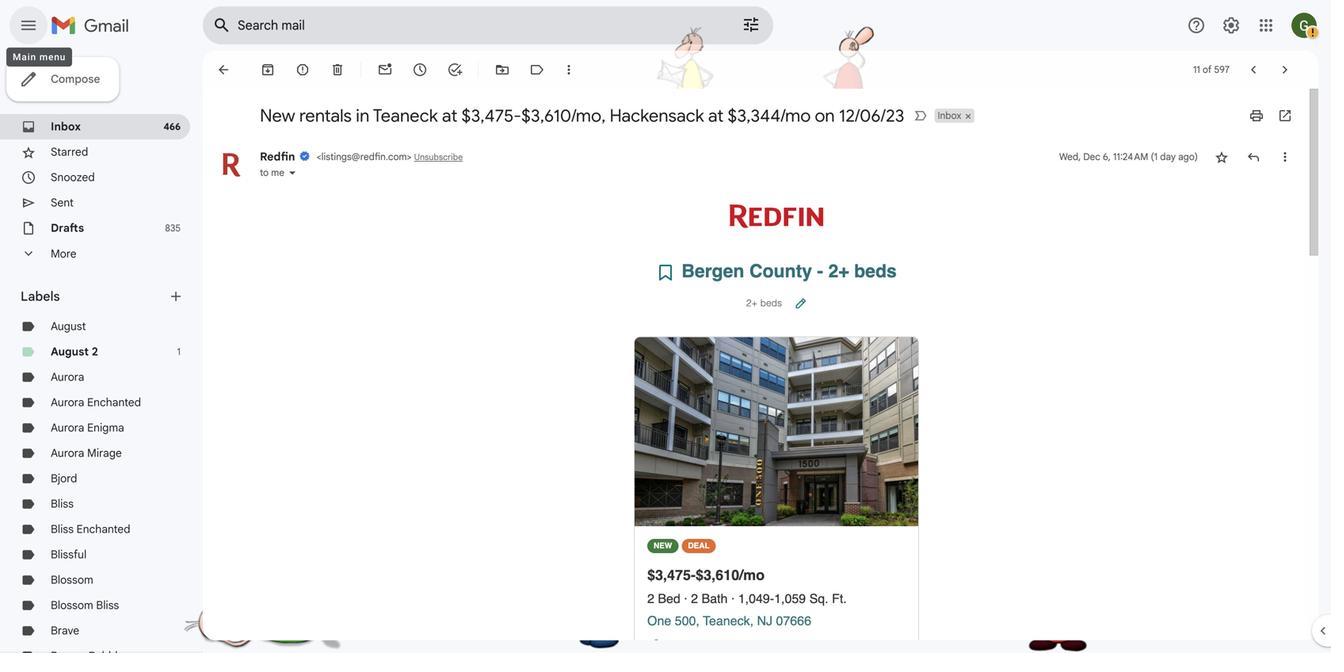 Task type: describe. For each thing, give the bounding box(es) containing it.
aurora enchanted link
[[51, 396, 141, 409]]

newer image
[[1246, 62, 1262, 78]]

aurora for aurora enigma
[[51, 421, 84, 435]]

wed,
[[1060, 151, 1082, 163]]

1 vertical spatial 2+
[[747, 298, 758, 309]]

august 2 link
[[51, 345, 98, 359]]

redfin (redfin corporation) image
[[216, 149, 247, 181]]

2 horizontal spatial 2
[[691, 591, 698, 606]]

aurora for aurora enchanted
[[51, 396, 84, 409]]

bergen county - 2+ beds link
[[682, 261, 897, 282]]

2 at from the left
[[709, 105, 724, 127]]

wed, dec 6, 11:24 am (1 day ago) cell
[[1060, 149, 1199, 165]]

$3,475- inside $3,475-$3,610/mo 2 bed · 2 bath · 1,049-1,059 sq. ft. one 500, teaneck, nj 07666
[[648, 567, 696, 583]]

1
[[177, 346, 181, 358]]

show details image
[[288, 168, 297, 178]]

support image
[[1188, 16, 1207, 35]]

more image
[[561, 62, 577, 78]]

1 horizontal spatial 2
[[648, 591, 655, 606]]

$3,610/mo,
[[522, 105, 606, 127]]

inbox for inbox button at top right
[[938, 110, 962, 122]]

aurora enchanted
[[51, 396, 141, 409]]

rentals
[[299, 105, 352, 127]]

move to image
[[495, 62, 511, 78]]

bliss for bliss 'link'
[[51, 497, 74, 511]]

11:24 am
[[1114, 151, 1149, 163]]

deal
[[688, 541, 710, 550]]

in
[[356, 105, 370, 127]]

teaneck
[[373, 105, 438, 127]]

0 vertical spatial beds
[[855, 261, 897, 282]]

bliss link
[[51, 497, 74, 511]]

day
[[1161, 151, 1176, 163]]

unsubscribe link
[[414, 152, 463, 163]]

brave
[[51, 624, 79, 638]]

compose button
[[6, 57, 119, 101]]

county
[[750, 261, 813, 282]]

1 at from the left
[[442, 105, 458, 127]]

bjord link
[[51, 472, 77, 486]]

new
[[260, 105, 295, 127]]

apartment
[[663, 639, 714, 652]]

edit search image
[[785, 297, 807, 309]]

to
[[260, 167, 269, 179]]

597
[[1215, 64, 1230, 76]]

more button
[[0, 241, 190, 266]]

labels
[[21, 289, 60, 304]]

835
[[165, 222, 181, 234]]

wed, dec 6, 11:24 am (1 day ago)
[[1060, 151, 1199, 163]]

me
[[271, 167, 285, 179]]

of
[[1203, 64, 1212, 76]]

sent link
[[51, 196, 74, 210]]

main menu image
[[19, 16, 38, 35]]

enigma
[[87, 421, 124, 435]]

gmail image
[[51, 10, 137, 41]]

$3,475-$3,610/mo 2 bed · 2 bath · 1,049-1,059 sq. ft. one 500, teaneck, nj 07666
[[648, 567, 847, 628]]

$3,610/mo
[[696, 567, 765, 583]]

dec
[[1084, 151, 1101, 163]]

hackensack
[[610, 105, 705, 127]]

drafts link
[[51, 221, 84, 235]]

blossom for blossom bliss
[[51, 599, 93, 612]]

$3,344/mo
[[728, 105, 811, 127]]

redfin image
[[727, 203, 826, 230]]

< listings@redfin.com >
[[317, 151, 412, 163]]

starred
[[51, 145, 88, 159]]

report spam image
[[295, 62, 311, 78]]

august 2
[[51, 345, 98, 359]]

bjord
[[51, 472, 77, 486]]

<
[[317, 151, 322, 163]]

drafts
[[51, 221, 84, 235]]

1 · from the left
[[684, 591, 688, 606]]

aurora for aurora mirage
[[51, 446, 84, 460]]

nj
[[757, 613, 773, 628]]



Task type: locate. For each thing, give the bounding box(es) containing it.
new rentals in teaneck at $3,475-$3,610/mo, hackensack at $3,344/mo on 12/06/23
[[260, 105, 905, 127]]

1 horizontal spatial ·
[[732, 591, 735, 606]]

august for august 2
[[51, 345, 89, 359]]

1 vertical spatial blossom
[[51, 599, 93, 612]]

ago)
[[1179, 151, 1199, 163]]

1 horizontal spatial inbox
[[938, 110, 962, 122]]

12/06/23
[[839, 105, 905, 127]]

unsubscribe
[[414, 152, 463, 163]]

None search field
[[203, 6, 774, 44]]

labels heading
[[21, 289, 168, 304]]

blissful link
[[51, 548, 87, 562]]

3 aurora from the top
[[51, 421, 84, 435]]

compose
[[51, 72, 100, 86]]

aurora up aurora mirage link
[[51, 421, 84, 435]]

one
[[648, 613, 672, 628]]

1 blossom from the top
[[51, 573, 93, 587]]

verified sender image
[[299, 151, 310, 162]]

inbox for inbox link
[[51, 120, 81, 134]]

labels navigation
[[0, 51, 203, 653]]

aurora down august 2
[[51, 370, 84, 384]]

0 vertical spatial blossom
[[51, 573, 93, 587]]

2+
[[829, 261, 850, 282], [747, 298, 758, 309]]

· right bed on the bottom
[[684, 591, 688, 606]]

august down the august link
[[51, 345, 89, 359]]

beds left 'edit search' image
[[761, 298, 782, 309]]

mirage
[[87, 446, 122, 460]]

aurora mirage link
[[51, 446, 122, 460]]

back to inbox image
[[216, 62, 231, 78]]

0 horizontal spatial $3,475-
[[462, 105, 522, 127]]

starred link
[[51, 145, 88, 159]]

1 horizontal spatial at
[[709, 105, 724, 127]]

bliss
[[51, 497, 74, 511], [51, 522, 74, 536], [96, 599, 119, 612]]

blossom for blossom link
[[51, 573, 93, 587]]

0 vertical spatial enchanted
[[87, 396, 141, 409]]

redfin
[[260, 150, 295, 164]]

ft.
[[832, 591, 847, 606]]

4 aurora from the top
[[51, 446, 84, 460]]

blossom bliss link
[[51, 599, 119, 612]]

august link
[[51, 319, 86, 333]]

enchanted for aurora enchanted
[[87, 396, 141, 409]]

inbox up starred link
[[51, 120, 81, 134]]

0 horizontal spatial beds
[[761, 298, 782, 309]]

1 vertical spatial $3,475-
[[648, 567, 696, 583]]

one 500, teaneck, nj 07666 link
[[648, 613, 812, 628]]

2 vertical spatial bliss
[[96, 599, 119, 612]]

2 august from the top
[[51, 345, 89, 359]]

>
[[407, 151, 412, 163]]

1 aurora from the top
[[51, 370, 84, 384]]

inbox inside 'labels' navigation
[[51, 120, 81, 134]]

0 vertical spatial 2+
[[829, 261, 850, 282]]

aurora for aurora link at the bottom left of the page
[[51, 370, 84, 384]]

· right 'bath'
[[732, 591, 735, 606]]

enchanted up blissful link
[[77, 522, 130, 536]]

blossom bliss
[[51, 599, 119, 612]]

$3,475- down move to image
[[462, 105, 522, 127]]

11 of 597
[[1194, 64, 1230, 76]]

-
[[818, 261, 824, 282]]

search mail image
[[208, 11, 236, 40]]

2+ right -
[[829, 261, 850, 282]]

0 vertical spatial bliss
[[51, 497, 74, 511]]

0 vertical spatial $3,475-
[[462, 105, 522, 127]]

bergen
[[682, 261, 745, 282]]

11
[[1194, 64, 1201, 76]]

sent
[[51, 196, 74, 210]]

settings image
[[1222, 16, 1241, 35]]

inbox inside button
[[938, 110, 962, 122]]

aurora enigma link
[[51, 421, 124, 435]]

more
[[51, 247, 77, 261]]

Search mail text field
[[238, 17, 698, 33]]

snooze image
[[412, 62, 428, 78]]

at
[[442, 105, 458, 127], [709, 105, 724, 127]]

on
[[815, 105, 835, 127]]

2 aurora from the top
[[51, 396, 84, 409]]

2
[[92, 345, 98, 359], [648, 591, 655, 606], [691, 591, 698, 606]]

not starred image
[[1215, 149, 1230, 165]]

redfin cell
[[260, 150, 414, 164]]

blissful
[[51, 548, 87, 562]]

august for the august link
[[51, 319, 86, 333]]

bliss enchanted link
[[51, 522, 130, 536]]

1 vertical spatial august
[[51, 345, 89, 359]]

0 horizontal spatial at
[[442, 105, 458, 127]]

older image
[[1278, 62, 1294, 78]]

 image
[[648, 638, 660, 651]]

2+ down county
[[747, 298, 758, 309]]

6,
[[1104, 151, 1111, 163]]

0 horizontal spatial 2+
[[747, 298, 758, 309]]

inbox link
[[51, 120, 81, 134]]

beds
[[855, 261, 897, 282], [761, 298, 782, 309]]

0 horizontal spatial 2
[[92, 345, 98, 359]]

0 horizontal spatial inbox
[[51, 120, 81, 134]]

aurora
[[51, 370, 84, 384], [51, 396, 84, 409], [51, 421, 84, 435], [51, 446, 84, 460]]

snoozed link
[[51, 170, 95, 184]]

delete image
[[330, 62, 346, 78]]

august
[[51, 319, 86, 333], [51, 345, 89, 359]]

snoozed
[[51, 170, 95, 184]]

1 vertical spatial bliss
[[51, 522, 74, 536]]

bath
[[702, 591, 728, 606]]

at left $3,344/mo
[[709, 105, 724, 127]]

sq.
[[810, 591, 829, 606]]

Not starred checkbox
[[1215, 149, 1230, 165]]

bed
[[658, 591, 681, 606]]

blossom down blissful link
[[51, 573, 93, 587]]

bliss enchanted
[[51, 522, 130, 536]]

aurora link
[[51, 370, 84, 384]]

new
[[654, 541, 673, 550]]

1 horizontal spatial $3,475-
[[648, 567, 696, 583]]

1,059
[[775, 591, 806, 606]]

enchanted
[[87, 396, 141, 409], [77, 522, 130, 536]]

1 vertical spatial beds
[[761, 298, 782, 309]]

blossom link
[[51, 573, 93, 587]]

aurora enigma
[[51, 421, 124, 435]]

listings@redfin.com
[[322, 151, 407, 163]]

1 horizontal spatial beds
[[855, 261, 897, 282]]

500,
[[675, 613, 700, 628]]

aurora up the bjord at the bottom of the page
[[51, 446, 84, 460]]

2+ beds
[[747, 298, 782, 309]]

2 blossom from the top
[[51, 599, 93, 612]]

466
[[164, 121, 181, 133]]

add to tasks image
[[447, 62, 463, 78]]

aurora down aurora link at the bottom left of the page
[[51, 396, 84, 409]]

inbox right 12/06/23
[[938, 110, 962, 122]]

beds right -
[[855, 261, 897, 282]]

inbox
[[938, 110, 962, 122], [51, 120, 81, 134]]

·
[[684, 591, 688, 606], [732, 591, 735, 606]]

0 vertical spatial august
[[51, 319, 86, 333]]

$3,475-
[[462, 105, 522, 127], [648, 567, 696, 583]]

enchanted for bliss enchanted
[[77, 522, 130, 536]]

inbox button
[[935, 109, 963, 123]]

07666
[[776, 613, 812, 628]]

1 august from the top
[[51, 319, 86, 333]]

labels image
[[530, 62, 545, 78]]

blossom
[[51, 573, 93, 587], [51, 599, 93, 612]]

blossom down blossom link
[[51, 599, 93, 612]]

enchanted up enigma
[[87, 396, 141, 409]]

archive image
[[260, 62, 276, 78]]

to me
[[260, 167, 285, 179]]

at up unsubscribe link at the left top of page
[[442, 105, 458, 127]]

2 inside 'labels' navigation
[[92, 345, 98, 359]]

aurora mirage
[[51, 446, 122, 460]]

1 horizontal spatial 2+
[[829, 261, 850, 282]]

august up 'august 2' link
[[51, 319, 86, 333]]

$3,475- up bed on the bottom
[[648, 567, 696, 583]]

teaneck,
[[703, 613, 754, 628]]

bergen county - 2+ beds
[[682, 261, 897, 282]]

brave link
[[51, 624, 79, 638]]

bliss for bliss enchanted
[[51, 522, 74, 536]]

1 vertical spatial enchanted
[[77, 522, 130, 536]]

0 horizontal spatial ·
[[684, 591, 688, 606]]

2 · from the left
[[732, 591, 735, 606]]

advanced search options image
[[736, 9, 767, 40]]

1,049-
[[739, 591, 775, 606]]

(1
[[1151, 151, 1158, 163]]



Task type: vqa. For each thing, say whether or not it's contained in the screenshot.
Gmail image
yes



